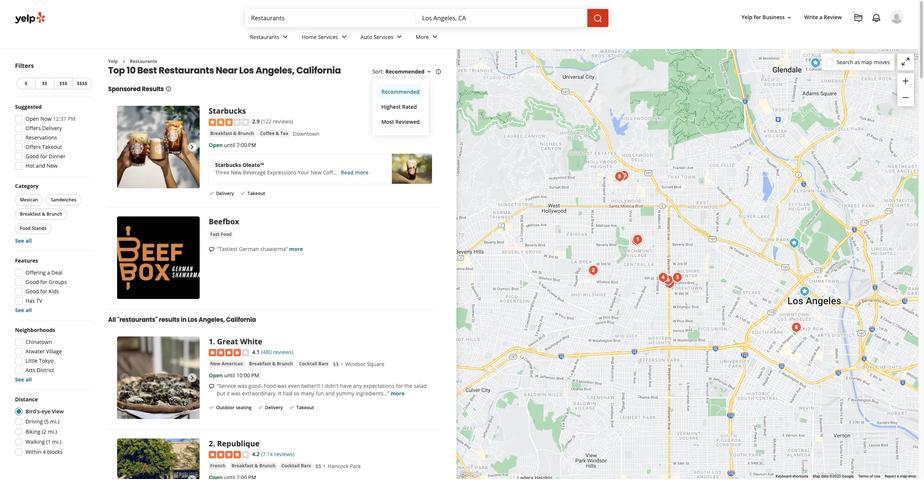 Task type: vqa. For each thing, say whether or not it's contained in the screenshot.
Good for Groups's GOOD
yes



Task type: describe. For each thing, give the bounding box(es) containing it.
open now 12:37 pm
[[26, 115, 76, 122]]

most reviewed
[[382, 118, 420, 126]]

slideshow element for open until 7:00 pm
[[117, 106, 200, 189]]

0 horizontal spatial more
[[289, 246, 303, 253]]

16 checkmark v2 image for open until 7:00 pm
[[209, 190, 215, 196]]

map region
[[399, 19, 924, 479]]

$ button
[[17, 78, 35, 89]]

takeout for the bottom 16 checkmark v2 icon
[[296, 405, 314, 411]]

the
[[405, 383, 413, 390]]

data
[[821, 475, 829, 479]]

0 vertical spatial california
[[296, 64, 341, 77]]

10
[[127, 64, 136, 77]]

breakfast & brunch for great's breakfast & brunch link
[[249, 361, 293, 367]]

1 horizontal spatial restaurants link
[[244, 27, 296, 49]]

"service
[[217, 383, 236, 390]]

offers for offers takeout
[[26, 143, 41, 151]]

google
[[842, 475, 854, 479]]

1 vertical spatial 16 checkmark v2 image
[[289, 405, 295, 411]]

1 see all from the top
[[15, 237, 32, 244]]

and inside group
[[36, 162, 45, 169]]

16 chevron down v2 image for yelp for business
[[787, 15, 793, 21]]

report a map error link
[[885, 475, 917, 479]]

1 see all button from the top
[[15, 237, 32, 244]]

breakfast down 2.9 star rating image
[[210, 130, 232, 137]]

german
[[239, 246, 259, 253]]

was down '10:00'
[[238, 383, 247, 390]]

24 chevron down v2 image for restaurants
[[281, 32, 290, 41]]

$
[[25, 80, 27, 87]]

1 all from the top
[[25, 237, 32, 244]]

yelp for yelp for business
[[742, 14, 753, 21]]

has tv
[[26, 297, 42, 305]]

0 vertical spatial breakfast & brunch link
[[209, 130, 256, 137]]

for for groups
[[40, 279, 47, 286]]

2.9 star rating image
[[209, 119, 249, 126]]

white
[[240, 337, 262, 347]]

republique image
[[586, 263, 601, 278]]

read more
[[341, 169, 369, 176]]

brunch inside group
[[46, 211, 62, 217]]

top 10 best restaurants near los angeles, california
[[108, 64, 341, 77]]

so
[[294, 390, 299, 397]]

top
[[108, 64, 125, 77]]

(122
[[261, 118, 272, 125]]

0 vertical spatial more
[[355, 169, 369, 176]]

mi.) for driving (5 mi.)
[[50, 418, 59, 425]]

atwater village
[[26, 348, 62, 355]]

park
[[350, 463, 361, 470]]

zoom out image
[[902, 93, 911, 102]]

0 horizontal spatial california
[[226, 316, 256, 325]]

bars for 2 . republique
[[301, 463, 311, 469]]

little
[[26, 357, 38, 365]]

food stands
[[20, 225, 47, 232]]

see all button for chinatown
[[15, 376, 32, 383]]

0 horizontal spatial los
[[188, 316, 198, 325]]

0 horizontal spatial restaurants
[[130, 58, 157, 65]]

services for home services
[[318, 33, 338, 40]]

for for business
[[754, 14, 761, 21]]

good for groups
[[26, 279, 67, 286]]

has
[[26, 297, 35, 305]]

great white image
[[630, 232, 645, 247]]

cocktail bars link for republique
[[280, 463, 313, 470]]

la bettola di terroni image
[[629, 234, 644, 249]]

review
[[824, 14, 842, 21]]

reservations
[[26, 134, 57, 141]]

deal
[[51, 269, 62, 276]]

4.2
[[252, 451, 260, 458]]

breakfast & brunch inside group
[[20, 211, 62, 217]]

cocktail bars button for 1 . great white
[[298, 360, 330, 368]]

1 horizontal spatial coffee
[[323, 169, 339, 176]]

three new beverage expressions your new coffee ritual
[[215, 169, 354, 176]]

1 horizontal spatial los
[[239, 64, 254, 77]]

offers for offers delivery
[[26, 125, 41, 132]]

french
[[210, 463, 226, 469]]

slideshow element for open until 10:00 pm
[[117, 337, 200, 419]]

sponsored
[[108, 85, 141, 94]]

ritual
[[340, 169, 354, 176]]

most reviewed button
[[379, 115, 423, 130]]

search image
[[594, 14, 603, 23]]

©2023
[[830, 475, 841, 479]]

write
[[805, 14, 818, 21]]

2 . republique
[[209, 439, 260, 449]]

read
[[341, 169, 354, 176]]

bird's-eye view
[[26, 408, 64, 415]]

& up open until 7:00 pm
[[233, 130, 237, 137]]

highest
[[382, 103, 401, 111]]

your
[[298, 169, 309, 176]]

results
[[159, 316, 180, 325]]

breakfast & brunch for the topmost breakfast & brunch link
[[210, 130, 254, 137]]

Find text field
[[251, 14, 410, 22]]

previous image for open until 10:00 pm slideshow element
[[120, 374, 129, 383]]

keyboard
[[776, 475, 792, 479]]

pm for open now 12:37 pm
[[68, 115, 76, 122]]

2
[[209, 439, 213, 449]]

2.9
[[252, 118, 260, 125]]

zoom in image
[[902, 76, 911, 85]]

see for offering a deal
[[15, 307, 24, 314]]

republique
[[217, 439, 260, 449]]

group containing features
[[13, 257, 93, 314]]

see all button for offering a deal
[[15, 307, 32, 314]]

extraordinary.
[[242, 390, 277, 397]]

see all for offering a deal
[[15, 307, 32, 314]]

salad
[[414, 383, 427, 390]]

food inside fast food button
[[221, 231, 232, 238]]

map
[[813, 475, 821, 479]]

starbucks oleato™
[[215, 161, 264, 169]]

recommended for recommended button
[[382, 88, 420, 96]]

good for dinner
[[26, 153, 65, 160]]

arts district
[[26, 367, 54, 374]]

open until 7:00 pm
[[209, 141, 256, 149]]

dinner
[[49, 153, 65, 160]]

beefbox
[[209, 217, 239, 227]]

0 horizontal spatial restaurants link
[[130, 58, 157, 65]]

0 vertical spatial 16 info v2 image
[[436, 69, 442, 75]]

oleato™
[[243, 161, 264, 169]]

enchant image
[[661, 273, 676, 288]]

arts
[[26, 367, 35, 374]]

view
[[52, 408, 64, 415]]

option group containing distance
[[13, 396, 93, 458]]

for for kids
[[40, 288, 47, 295]]

new down starbucks oleato™
[[231, 169, 242, 176]]

& for new american
[[272, 361, 276, 367]]

. for 2
[[213, 439, 215, 449]]

2 horizontal spatial more
[[391, 390, 405, 397]]

home services link
[[296, 27, 355, 49]]

& for breakfast & brunch
[[276, 130, 279, 137]]

"restaurants"
[[117, 316, 158, 325]]

$$ for 1 . great white
[[333, 361, 339, 368]]

business categories element
[[244, 27, 904, 49]]

offering
[[26, 269, 46, 276]]

user actions element
[[736, 9, 914, 56]]

breakfast & brunch link for republique
[[230, 463, 277, 470]]

1 . great white
[[209, 337, 262, 347]]

stands
[[32, 225, 47, 232]]

yelp for yelp link
[[108, 58, 118, 65]]

0 vertical spatial 16 checkmark v2 image
[[240, 190, 246, 196]]

crispy corner image
[[787, 236, 802, 251]]

24 chevron down v2 image for home services
[[340, 32, 349, 41]]

beefbox image
[[808, 56, 823, 71]]

new down dinner
[[47, 162, 58, 169]]

terms of use
[[859, 475, 881, 479]]

until for until 7:00 pm
[[224, 141, 235, 149]]

$$ inside $$ button
[[42, 80, 47, 87]]

2 vertical spatial delivery
[[265, 405, 283, 411]]

within
[[26, 449, 41, 456]]

better!!!
[[301, 383, 321, 390]]

more
[[416, 33, 429, 40]]

cocktail bars for 1 . great white
[[299, 361, 329, 367]]

sort:
[[373, 68, 384, 75]]

1 horizontal spatial delivery
[[216, 190, 234, 197]]

neighborhoods
[[15, 327, 55, 334]]

new american
[[210, 361, 243, 367]]

12:37
[[53, 115, 66, 122]]

$$ for 2 . republique
[[316, 463, 322, 470]]

sandwiches button
[[46, 195, 81, 206]]

previous image
[[120, 143, 129, 152]]

cocktail for 2 . republique
[[282, 463, 300, 469]]

little tokyo
[[26, 357, 54, 365]]

reviewed
[[396, 118, 420, 126]]

outdoor
[[216, 405, 235, 411]]

next image
[[188, 476, 197, 479]]

cooking mom image
[[670, 270, 685, 285]]

0 vertical spatial angeles,
[[256, 64, 295, 77]]

sandwiches
[[51, 197, 76, 203]]

sponsored results
[[108, 85, 164, 94]]

features
[[15, 257, 38, 264]]

have
[[340, 383, 352, 390]]

driving
[[26, 418, 43, 425]]

16 chevron down v2 image for recommended
[[426, 69, 432, 75]]

and inside "service was good.  food was even better!!!  i didn't have any expectations for the salad but it was extraordinary. it had so many fun and yummy ingredients…"
[[325, 390, 335, 397]]

none field find
[[251, 14, 410, 22]]

map data ©2023 google
[[813, 475, 854, 479]]

starbucks for starbucks oleato™
[[215, 161, 241, 169]]

delivery inside group
[[42, 125, 62, 132]]

bird's-
[[26, 408, 42, 415]]

coffee inside button
[[260, 130, 275, 137]]



Task type: locate. For each thing, give the bounding box(es) containing it.
2 vertical spatial mi.)
[[52, 439, 61, 446]]

takeout down many
[[296, 405, 314, 411]]

0 horizontal spatial and
[[36, 162, 45, 169]]

2 offers from the top
[[26, 143, 41, 151]]

map for error
[[900, 475, 908, 479]]

biking (2 mi.)
[[26, 428, 57, 436]]

great
[[217, 337, 238, 347]]

2 services from the left
[[374, 33, 394, 40]]

1 vertical spatial and
[[325, 390, 335, 397]]

2 vertical spatial takeout
[[296, 405, 314, 411]]

1 vertical spatial map
[[900, 475, 908, 479]]

for down "offering a deal"
[[40, 279, 47, 286]]

1 vertical spatial cocktail bars link
[[280, 463, 313, 470]]

yelp inside button
[[742, 14, 753, 21]]

delivery down it
[[265, 405, 283, 411]]

1 vertical spatial pm
[[248, 141, 256, 149]]

1 horizontal spatial yelp
[[742, 14, 753, 21]]

see for chinatown
[[15, 376, 24, 383]]

sun nong dan image
[[662, 276, 677, 291]]

1 horizontal spatial 16 checkmark v2 image
[[289, 405, 295, 411]]

report
[[885, 475, 896, 479]]

2 previous image from the top
[[120, 476, 129, 479]]

2 . from the top
[[213, 439, 215, 449]]

0 vertical spatial offers
[[26, 125, 41, 132]]

3 good from the top
[[26, 288, 39, 295]]

& inside button
[[276, 130, 279, 137]]

reviews) for 2 . republique
[[274, 451, 295, 458]]

starbucks up 2.9 star rating image
[[209, 106, 246, 116]]

1 services from the left
[[318, 33, 338, 40]]

near
[[216, 64, 238, 77]]

mi.) for biking (2 mi.)
[[48, 428, 57, 436]]

in
[[181, 316, 187, 325]]

of
[[870, 475, 873, 479]]

a right "report"
[[897, 475, 899, 479]]

takeout for top 16 checkmark v2 icon
[[248, 190, 265, 197]]

0 vertical spatial slideshow element
[[117, 106, 200, 189]]

None field
[[251, 14, 410, 22], [422, 14, 582, 22]]

restaurants inside business categories element
[[250, 33, 279, 40]]

see all button down arts
[[15, 376, 32, 383]]

good for good for groups
[[26, 279, 39, 286]]

1 vertical spatial los
[[188, 316, 198, 325]]

coffee & tea
[[260, 130, 288, 137]]

. for 1
[[213, 337, 215, 347]]

16 checkmark v2 image down had
[[289, 405, 295, 411]]

burnin' shell image
[[656, 270, 671, 285]]

starbucks for starbucks
[[209, 106, 246, 116]]

seating
[[236, 405, 252, 411]]

pm for open until 7:00 pm
[[248, 141, 256, 149]]

& up stands at left
[[42, 211, 45, 217]]

0 vertical spatial previous image
[[120, 374, 129, 383]]

2 vertical spatial see all
[[15, 376, 32, 383]]

kids
[[49, 288, 59, 295]]

0 vertical spatial .
[[213, 337, 215, 347]]

pm inside group
[[68, 115, 76, 122]]

2 none field from the left
[[422, 14, 582, 22]]

bars for 1 . great white
[[319, 361, 329, 367]]

open for open now 12:37 pm
[[26, 115, 39, 122]]

2 24 chevron down v2 image from the left
[[340, 32, 349, 41]]

0 vertical spatial until
[[224, 141, 235, 149]]

2 vertical spatial all
[[25, 376, 32, 383]]

yelp link
[[108, 58, 118, 65]]

3 see from the top
[[15, 376, 24, 383]]

cocktail
[[299, 361, 317, 367], [282, 463, 300, 469]]

tyler b. image
[[890, 10, 904, 24]]

None search field
[[245, 9, 610, 27]]

0 vertical spatial reviews)
[[273, 118, 293, 125]]

los right in
[[188, 316, 198, 325]]

as
[[855, 58, 860, 66]]

16 checkmark v2 image
[[209, 190, 215, 196], [209, 405, 215, 411], [258, 405, 264, 411]]

more link for "tastiest german shawarma"
[[289, 246, 303, 253]]

24 chevron down v2 image left "auto" on the top of page
[[340, 32, 349, 41]]

breakfast inside group
[[20, 211, 41, 217]]

2 vertical spatial breakfast & brunch link
[[230, 463, 277, 470]]

beverage
[[243, 169, 266, 176]]

district
[[37, 367, 54, 374]]

food inside "service was good.  food was even better!!!  i didn't have any expectations for the salad but it was extraordinary. it had so many fun and yummy ingredients…"
[[264, 383, 276, 390]]

coffee
[[260, 130, 275, 137], [323, 169, 339, 176]]

1 vertical spatial cocktail bars
[[282, 463, 311, 469]]

0 vertical spatial map
[[862, 58, 873, 66]]

0 vertical spatial pm
[[68, 115, 76, 122]]

brunch down sandwiches button
[[46, 211, 62, 217]]

1 vertical spatial breakfast & brunch link
[[248, 360, 295, 368]]

terms of use link
[[859, 475, 881, 479]]

0 vertical spatial takeout
[[42, 143, 62, 151]]

breakfast & brunch link down 4.2
[[230, 463, 277, 470]]

4.1 link
[[252, 348, 260, 356]]

0 vertical spatial starbucks
[[209, 106, 246, 116]]

16 chevron down v2 image inside recommended popup button
[[426, 69, 432, 75]]

(480 reviews) link
[[261, 348, 293, 356]]

2 horizontal spatial takeout
[[296, 405, 314, 411]]

was right it
[[231, 390, 241, 397]]

a for write
[[820, 14, 823, 21]]

open for open until 7:00 pm
[[209, 141, 223, 149]]

breakfast & brunch button for republique's breakfast & brunch link
[[230, 463, 277, 470]]

1 vertical spatial more link
[[391, 390, 405, 397]]

option group
[[13, 396, 93, 458]]

24 chevron down v2 image inside auto services "link"
[[395, 32, 404, 41]]

1 24 chevron down v2 image from the left
[[281, 32, 290, 41]]

1 previous image from the top
[[120, 374, 129, 383]]

0 vertical spatial delivery
[[42, 125, 62, 132]]

3 24 chevron down v2 image from the left
[[395, 32, 404, 41]]

broken mouth | lee's homestyle image
[[789, 320, 804, 335]]

chinatown
[[26, 339, 52, 346]]

and
[[36, 162, 45, 169], [325, 390, 335, 397]]

24 chevron down v2 image for auto services
[[395, 32, 404, 41]]

good up has tv
[[26, 288, 39, 295]]

didn't
[[325, 383, 339, 390]]

bars left hancock
[[301, 463, 311, 469]]

delivery down three
[[216, 190, 234, 197]]

delivery
[[42, 125, 62, 132], [216, 190, 234, 197], [265, 405, 283, 411]]

open inside group
[[26, 115, 39, 122]]

more link right the shawarma"
[[289, 246, 303, 253]]

see all down arts
[[15, 376, 32, 383]]

breakfast & brunch down (480
[[249, 361, 293, 367]]

good down offering
[[26, 279, 39, 286]]

a left deal
[[47, 269, 50, 276]]

a for offering
[[47, 269, 50, 276]]

1 vertical spatial open
[[209, 141, 223, 149]]

all down has
[[25, 307, 32, 314]]

services inside auto services "link"
[[374, 33, 394, 40]]

cocktail bars link up better!!!
[[298, 360, 330, 368]]

2 horizontal spatial food
[[264, 383, 276, 390]]

16 chevron down v2 image inside "yelp for business" button
[[787, 15, 793, 21]]

0 horizontal spatial none field
[[251, 14, 410, 22]]

all "restaurants" results in los angeles, california
[[108, 316, 256, 325]]

food inside food stands button
[[20, 225, 31, 232]]

1 good from the top
[[26, 153, 39, 160]]

until for until 10:00 pm
[[224, 372, 235, 379]]

previous image
[[120, 374, 129, 383], [120, 476, 129, 479]]

group containing neighborhoods
[[13, 327, 93, 384]]

. left great
[[213, 337, 215, 347]]

16 speech v2 image
[[209, 247, 215, 253]]

& inside group
[[42, 211, 45, 217]]

3 slideshow element from the top
[[117, 439, 200, 479]]

until
[[224, 141, 235, 149], [224, 372, 235, 379]]

0 vertical spatial los
[[239, 64, 254, 77]]

1 see from the top
[[15, 237, 24, 244]]

brunch down (480 reviews)
[[277, 361, 293, 367]]

cocktail bars down (7.1k reviews) on the left bottom of page
[[282, 463, 311, 469]]

3 see all from the top
[[15, 376, 32, 383]]

1 next image from the top
[[188, 143, 197, 152]]

slideshow element
[[117, 106, 200, 189], [117, 337, 200, 419], [117, 439, 200, 479]]

2 vertical spatial reviews)
[[274, 451, 295, 458]]

recommended up recommended button
[[385, 68, 425, 75]]

distance
[[15, 396, 38, 403]]

16 chevron right v2 image
[[121, 59, 127, 65]]

tea
[[280, 130, 288, 137]]

expectations
[[363, 383, 395, 390]]

for inside button
[[754, 14, 761, 21]]

next image
[[188, 143, 197, 152], [188, 374, 197, 383]]

see all button
[[15, 237, 32, 244], [15, 307, 32, 314], [15, 376, 32, 383]]

cocktail bars
[[299, 361, 329, 367], [282, 463, 311, 469]]

breakfast & brunch down 2.9 star rating image
[[210, 130, 254, 137]]

coffee & tea link
[[259, 130, 290, 137]]

yelp for business
[[742, 14, 785, 21]]

services for auto services
[[374, 33, 394, 40]]

1 none field from the left
[[251, 14, 410, 22]]

auto services link
[[355, 27, 410, 49]]

highest rated
[[382, 103, 417, 111]]

Near text field
[[422, 14, 582, 22]]

1 horizontal spatial a
[[820, 14, 823, 21]]

group containing category
[[14, 182, 93, 245]]

projects image
[[854, 14, 863, 23]]

1 vertical spatial all
[[25, 307, 32, 314]]

1 horizontal spatial food
[[221, 231, 232, 238]]

1 horizontal spatial none field
[[422, 14, 582, 22]]

1 . from the top
[[213, 337, 215, 347]]

hancock
[[328, 463, 349, 470]]

1 offers from the top
[[26, 125, 41, 132]]

3 all from the top
[[25, 376, 32, 383]]

category
[[15, 182, 39, 190]]

good for good for dinner
[[26, 153, 39, 160]]

16 checkmark v2 image up beefbox link
[[209, 190, 215, 196]]

mi.) for walking (1 mi.)
[[52, 439, 61, 446]]

0 vertical spatial open
[[26, 115, 39, 122]]

it
[[227, 390, 230, 397]]

takeout inside group
[[42, 143, 62, 151]]

& for french
[[255, 463, 258, 469]]

0 horizontal spatial delivery
[[42, 125, 62, 132]]

1 vertical spatial next image
[[188, 374, 197, 383]]

16 checkmark v2 image left outdoor
[[209, 405, 215, 411]]

0 vertical spatial see all
[[15, 237, 32, 244]]

0 horizontal spatial map
[[862, 58, 873, 66]]

2 vertical spatial good
[[26, 288, 39, 295]]

$$ left $$$ button on the left top of the page
[[42, 80, 47, 87]]

0 vertical spatial $$
[[42, 80, 47, 87]]

breakfast & brunch button for the topmost breakfast & brunch link
[[209, 130, 256, 137]]

breakfast & brunch link up open until 7:00 pm
[[209, 130, 256, 137]]

yelp for business button
[[739, 11, 796, 24]]

0 vertical spatial recommended
[[385, 68, 425, 75]]

1 vertical spatial bars
[[301, 463, 311, 469]]

0 horizontal spatial 16 checkmark v2 image
[[240, 190, 246, 196]]

services right 'home'
[[318, 33, 338, 40]]

cocktail for 1 . great white
[[299, 361, 317, 367]]

16 info v2 image
[[436, 69, 442, 75], [165, 86, 171, 92]]

open up 16 speech v2 icon
[[209, 372, 223, 379]]

16 checkmark v2 image for open until 10:00 pm
[[209, 405, 215, 411]]

ka'teen image
[[612, 169, 627, 184]]

map
[[862, 58, 873, 66], [900, 475, 908, 479]]

breakfast & brunch for republique's breakfast & brunch link
[[232, 463, 276, 469]]

1 vertical spatial more
[[289, 246, 303, 253]]

1 horizontal spatial 24 chevron down v2 image
[[340, 32, 349, 41]]

next image for open until 10:00 pm
[[188, 374, 197, 383]]

results
[[142, 85, 164, 94]]

1 horizontal spatial 16 chevron down v2 image
[[787, 15, 793, 21]]

home services
[[302, 33, 338, 40]]

delivery down open now 12:37 pm
[[42, 125, 62, 132]]

1 horizontal spatial and
[[325, 390, 335, 397]]

for for dinner
[[40, 153, 47, 160]]

2 vertical spatial slideshow element
[[117, 439, 200, 479]]

0 horizontal spatial angeles,
[[199, 316, 225, 325]]

3 see all button from the top
[[15, 376, 32, 383]]

now
[[40, 115, 52, 122]]

open for open until 10:00 pm
[[209, 372, 223, 379]]

and right hot
[[36, 162, 45, 169]]

more
[[355, 169, 369, 176], [289, 246, 303, 253], [391, 390, 405, 397]]

french link
[[209, 463, 227, 470]]

starbucks image
[[797, 284, 812, 299]]

a right write
[[820, 14, 823, 21]]

& left tea
[[276, 130, 279, 137]]

16 speech v2 image
[[209, 384, 215, 390]]

$$$ button
[[54, 78, 73, 89]]

10:00
[[237, 372, 250, 379]]

see all down has
[[15, 307, 32, 314]]

outdoor seating
[[216, 405, 252, 411]]

previous image for third slideshow element
[[120, 476, 129, 479]]

1 horizontal spatial 16 info v2 image
[[436, 69, 442, 75]]

offers down reservations
[[26, 143, 41, 151]]

2 horizontal spatial delivery
[[265, 405, 283, 411]]

2 see all from the top
[[15, 307, 32, 314]]

see up the distance
[[15, 376, 24, 383]]

good.
[[249, 383, 262, 390]]

see up neighborhoods
[[15, 307, 24, 314]]

pm right the 7:00
[[248, 141, 256, 149]]

cocktail bars button down (7.1k reviews) on the left bottom of page
[[280, 463, 313, 470]]

for inside "service was good.  food was even better!!!  i didn't have any expectations for the salad but it was extraordinary. it had so many fun and yummy ingredients…"
[[396, 383, 403, 390]]

square
[[367, 361, 384, 368]]

1 vertical spatial angeles,
[[199, 316, 225, 325]]

starbucks up three
[[215, 161, 241, 169]]

1 until from the top
[[224, 141, 235, 149]]

0 vertical spatial cocktail
[[299, 361, 317, 367]]

open left the 7:00
[[209, 141, 223, 149]]

breakfast & brunch down 4.2
[[232, 463, 276, 469]]

good for kids
[[26, 288, 59, 295]]

breakfast & brunch up stands at left
[[20, 211, 62, 217]]

brunch down (7.1k
[[259, 463, 276, 469]]

0 vertical spatial see
[[15, 237, 24, 244]]

many
[[301, 390, 315, 397]]

map left error
[[900, 475, 908, 479]]

pm for open until 10:00 pm
[[251, 372, 259, 379]]

$$ left hancock
[[316, 463, 322, 470]]

mi.) right (1
[[52, 439, 61, 446]]

0 horizontal spatial takeout
[[42, 143, 62, 151]]

moves
[[874, 58, 890, 66]]

16 info v2 image right 'results'
[[165, 86, 171, 92]]

write a review
[[805, 14, 842, 21]]

see down food stands button
[[15, 237, 24, 244]]

breakfast & brunch button down (480
[[248, 360, 295, 368]]

2 vertical spatial pm
[[251, 372, 259, 379]]

blocks
[[47, 449, 63, 456]]

(5
[[44, 418, 49, 425]]

for down offers takeout
[[40, 153, 47, 160]]

breakfast down "4.2 star rating" image
[[232, 463, 254, 469]]

1 vertical spatial offers
[[26, 143, 41, 151]]

shortcuts
[[793, 475, 809, 479]]

24 chevron down v2 image inside home services link
[[340, 32, 349, 41]]

cocktail bars up better!!!
[[299, 361, 329, 367]]

hancock park
[[328, 463, 361, 470]]

& down (480 reviews)
[[272, 361, 276, 367]]

breakfast & brunch button up open until 7:00 pm
[[209, 130, 256, 137]]

16 checkmark v2 image
[[240, 190, 246, 196], [289, 405, 295, 411]]

pm right "12:37"
[[68, 115, 76, 122]]

breakfast & brunch link down (480
[[248, 360, 295, 368]]

cocktail bars link for great white
[[298, 360, 330, 368]]

best
[[137, 64, 157, 77]]

tv
[[36, 297, 42, 305]]

none field near
[[422, 14, 582, 22]]

next image for open until 7:00 pm
[[188, 143, 197, 152]]

all for chinatown
[[25, 376, 32, 383]]

offering a deal
[[26, 269, 62, 276]]

expand map image
[[902, 57, 911, 66]]

4.2 star rating image
[[209, 451, 249, 459]]

fast
[[210, 231, 220, 238]]

24 chevron down v2 image
[[431, 32, 440, 41]]

brunch up the 7:00
[[238, 130, 254, 137]]

fast food link
[[209, 231, 233, 239]]

cocktail bars button up better!!!
[[298, 360, 330, 368]]

all for offering a deal
[[25, 307, 32, 314]]

2 see from the top
[[15, 307, 24, 314]]

16 chevron down v2 image
[[787, 15, 793, 21], [426, 69, 432, 75]]

coffee left read
[[323, 169, 339, 176]]

1 horizontal spatial map
[[900, 475, 908, 479]]

beauty & essex image
[[616, 168, 631, 183]]

new right your
[[311, 169, 322, 176]]

2 until from the top
[[224, 372, 235, 379]]

and down 'didn't'
[[325, 390, 335, 397]]

group
[[898, 73, 914, 106], [13, 103, 93, 172], [14, 182, 93, 245], [13, 257, 93, 314], [13, 327, 93, 384]]

french button
[[209, 463, 227, 470]]

yelp left 16 chevron right v2 icon at the top of the page
[[108, 58, 118, 65]]

even
[[288, 383, 300, 390]]

more link
[[289, 246, 303, 253], [391, 390, 405, 397]]

offers
[[26, 125, 41, 132], [26, 143, 41, 151]]

los right near
[[239, 64, 254, 77]]

restaurants link
[[244, 27, 296, 49], [130, 58, 157, 65]]

breakfast & brunch button down 4.2
[[230, 463, 277, 470]]

0 horizontal spatial $$
[[42, 80, 47, 87]]

biking
[[26, 428, 40, 436]]

see all down food stands button
[[15, 237, 32, 244]]

mi.) right (5
[[50, 418, 59, 425]]

2 horizontal spatial a
[[897, 475, 899, 479]]

recommended inside button
[[382, 88, 420, 96]]

food right fast
[[221, 231, 232, 238]]

more link down the
[[391, 390, 405, 397]]

ingredients…"
[[356, 390, 389, 397]]

breakfast down 4.1
[[249, 361, 271, 367]]

1 horizontal spatial restaurants
[[159, 64, 214, 77]]

great white link
[[217, 337, 262, 347]]

2 vertical spatial see all button
[[15, 376, 32, 383]]

more right the shawarma"
[[289, 246, 303, 253]]

0 vertical spatial more link
[[289, 246, 303, 253]]

map for moves
[[862, 58, 873, 66]]

2 all from the top
[[25, 307, 32, 314]]

beefbox link
[[209, 217, 239, 227]]

see all button down food stands button
[[15, 237, 32, 244]]

cocktail bars for 2 . republique
[[282, 463, 311, 469]]

keyboard shortcuts button
[[776, 474, 809, 479]]

& down 4.2
[[255, 463, 258, 469]]

0 vertical spatial and
[[36, 162, 45, 169]]

0 vertical spatial 16 chevron down v2 image
[[787, 15, 793, 21]]

offers delivery
[[26, 125, 62, 132]]

cocktail bars button for 2 . republique
[[280, 463, 313, 470]]

yelp left business
[[742, 14, 753, 21]]

see all for chinatown
[[15, 376, 32, 383]]

recommended for recommended popup button
[[385, 68, 425, 75]]

0 horizontal spatial coffee
[[260, 130, 275, 137]]

a inside the 'write a review' link
[[820, 14, 823, 21]]

recommended up highest rated
[[382, 88, 420, 96]]

1 vertical spatial .
[[213, 439, 215, 449]]

1 vertical spatial 16 info v2 image
[[165, 86, 171, 92]]

breakfast & brunch button for great's breakfast & brunch link
[[248, 360, 295, 368]]

16 checkmark v2 image down beverage
[[240, 190, 246, 196]]

1 vertical spatial mi.)
[[48, 428, 57, 436]]

new left american
[[210, 361, 220, 367]]

california down home services link at the left of the page
[[296, 64, 341, 77]]

reviews) for 1 . great white
[[273, 349, 293, 356]]

i
[[322, 383, 323, 390]]

california up "great white" link in the left bottom of the page
[[226, 316, 256, 325]]

2 see all button from the top
[[15, 307, 32, 314]]

suggested
[[15, 103, 42, 110]]

three
[[215, 169, 229, 176]]

0 horizontal spatial food
[[20, 225, 31, 232]]

mi.) right (2 on the bottom left of page
[[48, 428, 57, 436]]

2 vertical spatial more
[[391, 390, 405, 397]]

new inside button
[[210, 361, 220, 367]]

breakfast & brunch link for great
[[248, 360, 295, 368]]

see all button down has
[[15, 307, 32, 314]]

.
[[213, 337, 215, 347], [213, 439, 215, 449]]

was up it
[[277, 383, 287, 390]]

breakfast & brunch button up stands at left
[[15, 209, 67, 220]]

more down the
[[391, 390, 405, 397]]

0 vertical spatial restaurants link
[[244, 27, 296, 49]]

2 next image from the top
[[188, 374, 197, 383]]

1 vertical spatial starbucks
[[215, 161, 241, 169]]

4.1
[[252, 349, 260, 356]]

2 good from the top
[[26, 279, 39, 286]]

1 horizontal spatial bars
[[319, 361, 329, 367]]

reviews) right (7.1k
[[274, 451, 295, 458]]

4.2 link
[[252, 450, 260, 459]]

cocktail bars link down (7.1k reviews) on the left bottom of page
[[280, 463, 313, 470]]

group containing suggested
[[13, 103, 93, 172]]

16 checkmark v2 image down extraordinary.
[[258, 405, 264, 411]]

2 vertical spatial open
[[209, 372, 223, 379]]

coffee down (122
[[260, 130, 275, 137]]

. up "4.2 star rating" image
[[213, 439, 215, 449]]

1 slideshow element from the top
[[117, 106, 200, 189]]

new
[[47, 162, 58, 169], [231, 169, 242, 176], [311, 169, 322, 176], [210, 361, 220, 367]]

4.1 star rating image
[[209, 349, 249, 357]]

0 horizontal spatial bars
[[301, 463, 311, 469]]

hot and new
[[26, 162, 58, 169]]

0 vertical spatial mi.)
[[50, 418, 59, 425]]

24 chevron down v2 image
[[281, 32, 290, 41], [340, 32, 349, 41], [395, 32, 404, 41]]

for left business
[[754, 14, 761, 21]]

0 vertical spatial yelp
[[742, 14, 753, 21]]

0 vertical spatial all
[[25, 237, 32, 244]]

reviews) inside "link"
[[273, 349, 293, 356]]

0 horizontal spatial services
[[318, 33, 338, 40]]

4
[[43, 449, 46, 456]]

0 vertical spatial a
[[820, 14, 823, 21]]

starbucks
[[209, 106, 246, 116], [215, 161, 241, 169]]

notifications image
[[872, 14, 881, 23]]

good for good for kids
[[26, 288, 39, 295]]

for down 'good for groups'
[[40, 288, 47, 295]]

2 slideshow element from the top
[[117, 337, 200, 419]]

"tastiest german shawarma" more
[[217, 246, 303, 253]]

eye
[[42, 408, 50, 415]]

google image
[[458, 470, 483, 479]]

16 chevron down v2 image down more link
[[426, 69, 432, 75]]

1 vertical spatial restaurants link
[[130, 58, 157, 65]]

1 horizontal spatial $$
[[316, 463, 322, 470]]

1 horizontal spatial more
[[355, 169, 369, 176]]

services inside home services link
[[318, 33, 338, 40]]

yelp
[[742, 14, 753, 21], [108, 58, 118, 65]]

a for report
[[897, 475, 899, 479]]

0 horizontal spatial more link
[[289, 246, 303, 253]]

more link for "service was good.  food was even better!!!  i didn't have any expectations for the salad but it was extraordinary. it had so many fun and yummy ingredients…"
[[391, 390, 405, 397]]

0 vertical spatial see all button
[[15, 237, 32, 244]]



